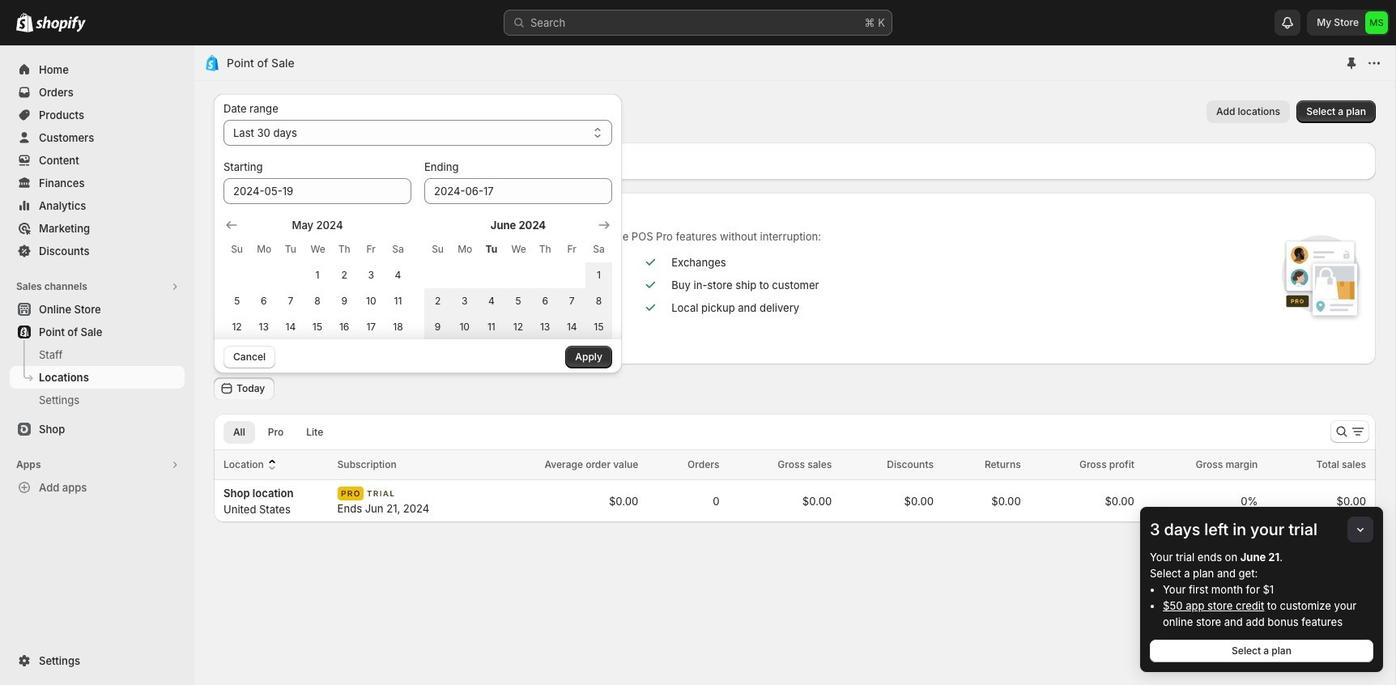 Task type: describe. For each thing, give the bounding box(es) containing it.
shopify image
[[36, 16, 86, 32]]

shopify image
[[16, 13, 33, 32]]



Task type: vqa. For each thing, say whether or not it's contained in the screenshot.
MY STORE image
yes



Task type: locate. For each thing, give the bounding box(es) containing it.
fullscreen dialog
[[194, 45, 1396, 685]]

my store image
[[1366, 11, 1388, 34]]

icon for point of sale image
[[204, 55, 220, 71]]



